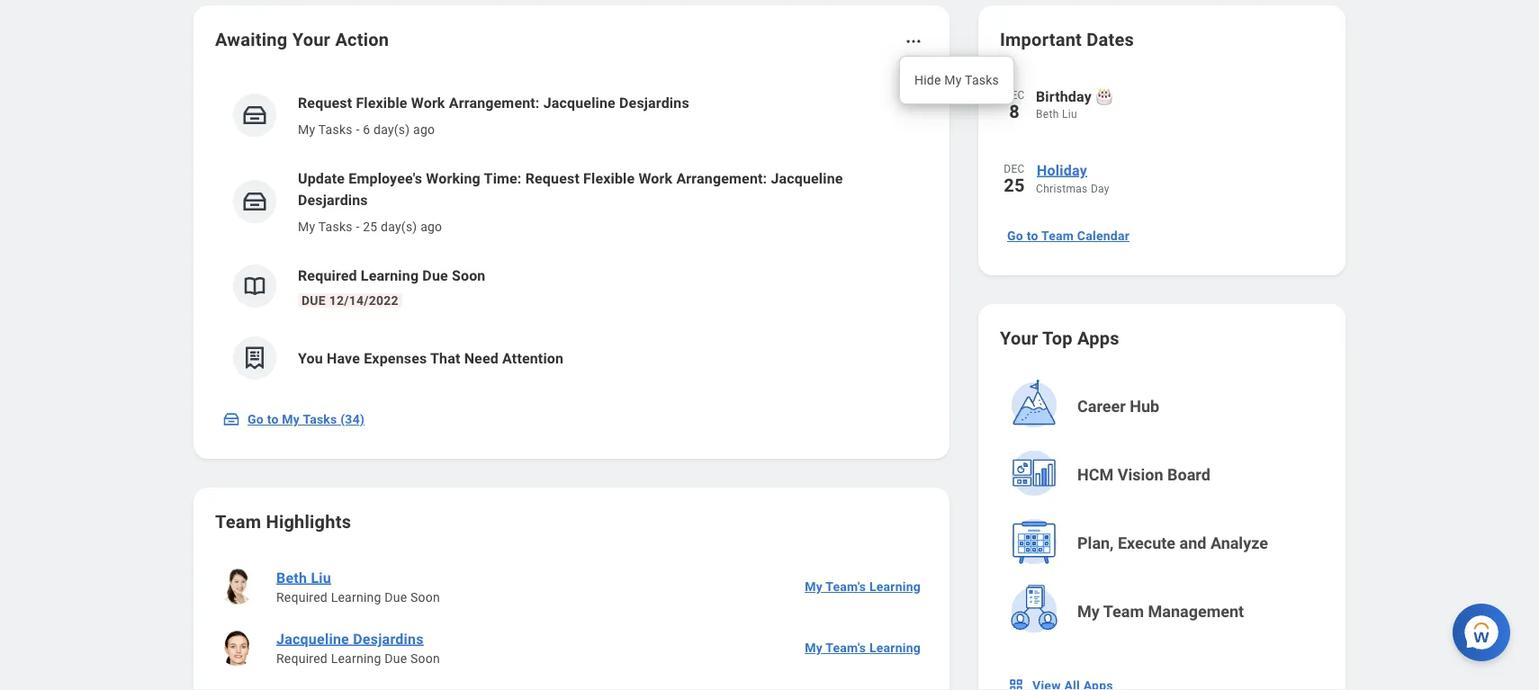 Task type: vqa. For each thing, say whether or not it's contained in the screenshot.
'device'
no



Task type: locate. For each thing, give the bounding box(es) containing it.
required down the 'beth liu' button
[[276, 590, 328, 605]]

your top apps
[[1000, 328, 1120, 349]]

team
[[1042, 228, 1074, 243], [215, 511, 261, 533], [1104, 603, 1144, 622]]

1 vertical spatial inbox image
[[222, 411, 240, 429]]

arrangement: inside update employee's working time: request flexible work arrangement: jacqueline desjardins
[[677, 170, 767, 187]]

team down 'execute'
[[1104, 603, 1144, 622]]

0 horizontal spatial request
[[298, 94, 352, 111]]

due down 'jacqueline desjardins' button
[[385, 651, 407, 666]]

jacqueline
[[544, 94, 616, 111], [771, 170, 843, 187], [276, 631, 349, 648]]

team highlights list
[[215, 556, 928, 691]]

request flexible work arrangement: jacqueline desjardins
[[298, 94, 690, 111]]

0 horizontal spatial beth
[[276, 570, 307, 587]]

0 vertical spatial request
[[298, 94, 352, 111]]

related actions image
[[905, 32, 923, 50]]

request right time:
[[526, 170, 580, 187]]

0 vertical spatial your
[[292, 29, 331, 50]]

hcm vision board button
[[1002, 443, 1326, 508]]

request
[[298, 94, 352, 111], [526, 170, 580, 187]]

25 left christmas
[[1004, 175, 1025, 196]]

1 horizontal spatial team
[[1042, 228, 1074, 243]]

birthday
[[1036, 88, 1092, 105]]

- down employee's
[[356, 219, 360, 234]]

arrangement:
[[449, 94, 540, 111], [677, 170, 767, 187]]

1 vertical spatial 25
[[363, 219, 378, 234]]

1 horizontal spatial flexible
[[584, 170, 635, 187]]

work inside update employee's working time: request flexible work arrangement: jacqueline desjardins
[[639, 170, 673, 187]]

day(s)
[[374, 122, 410, 137], [381, 219, 417, 234]]

1 vertical spatial dec
[[1004, 163, 1025, 176]]

1 horizontal spatial request
[[526, 170, 580, 187]]

1 vertical spatial to
[[267, 412, 279, 427]]

required up 12/14/2022
[[298, 267, 357, 284]]

go inside button
[[1008, 228, 1024, 243]]

to down dashboard expenses icon
[[267, 412, 279, 427]]

25 down employee's
[[363, 219, 378, 234]]

dec left birthday
[[1004, 89, 1025, 102]]

day(s) right 6
[[374, 122, 410, 137]]

2 horizontal spatial team
[[1104, 603, 1144, 622]]

go inside button
[[248, 412, 264, 427]]

0 vertical spatial flexible
[[356, 94, 408, 111]]

1 horizontal spatial work
[[639, 170, 673, 187]]

required
[[298, 267, 357, 284], [276, 590, 328, 605], [276, 651, 328, 666]]

0 vertical spatial -
[[356, 122, 360, 137]]

my team's learning
[[805, 580, 921, 594], [805, 641, 921, 656]]

my
[[945, 72, 962, 87], [298, 122, 315, 137], [298, 219, 315, 234], [282, 412, 300, 427], [805, 580, 823, 594], [1078, 603, 1100, 622], [805, 641, 823, 656]]

and
[[1180, 534, 1207, 553]]

my team's learning button for desjardins
[[798, 630, 928, 666]]

2 vertical spatial desjardins
[[353, 631, 424, 648]]

🎂
[[1096, 88, 1110, 105]]

ago
[[413, 122, 435, 137], [421, 219, 442, 234]]

tasks
[[965, 72, 1000, 87], [319, 122, 353, 137], [319, 219, 353, 234], [303, 412, 337, 427]]

go down dec 25
[[1008, 228, 1024, 243]]

holiday
[[1037, 162, 1088, 179]]

0 vertical spatial jacqueline
[[544, 94, 616, 111]]

top
[[1043, 328, 1073, 349]]

my tasks - 25 day(s) ago
[[298, 219, 442, 234]]

2 dec from the top
[[1004, 163, 1025, 176]]

0 horizontal spatial jacqueline
[[276, 631, 349, 648]]

beth inside beth liu required learning due soon
[[276, 570, 307, 587]]

due
[[423, 267, 448, 284], [302, 293, 326, 308], [385, 590, 407, 605], [385, 651, 407, 666]]

to for team
[[1027, 228, 1039, 243]]

learning inside required learning due soon due 12/14/2022
[[361, 267, 419, 284]]

working
[[426, 170, 481, 187]]

1 vertical spatial required
[[276, 590, 328, 605]]

ago up working
[[413, 122, 435, 137]]

dates
[[1087, 29, 1135, 50]]

1 vertical spatial ago
[[421, 219, 442, 234]]

flexible
[[356, 94, 408, 111], [584, 170, 635, 187]]

go to team calendar
[[1008, 228, 1130, 243]]

learning
[[361, 267, 419, 284], [870, 580, 921, 594], [331, 590, 381, 605], [870, 641, 921, 656], [331, 651, 381, 666]]

to inside go to my tasks (34) button
[[267, 412, 279, 427]]

1 team's from the top
[[826, 580, 866, 594]]

required inside beth liu required learning due soon
[[276, 590, 328, 605]]

0 vertical spatial to
[[1027, 228, 1039, 243]]

liu inside beth liu required learning due soon
[[311, 570, 331, 587]]

nbox image
[[1008, 677, 1026, 691]]

2 vertical spatial jacqueline
[[276, 631, 349, 648]]

attention
[[502, 350, 564, 367]]

to down christmas
[[1027, 228, 1039, 243]]

0 vertical spatial team
[[1042, 228, 1074, 243]]

1 vertical spatial work
[[639, 170, 673, 187]]

0 vertical spatial team's
[[826, 580, 866, 594]]

soon inside jacqueline desjardins required learning due soon
[[411, 651, 440, 666]]

2 vertical spatial required
[[276, 651, 328, 666]]

1 horizontal spatial inbox image
[[241, 102, 268, 129]]

1 vertical spatial team's
[[826, 641, 866, 656]]

beth down birthday
[[1036, 108, 1059, 121]]

0 vertical spatial ago
[[413, 122, 435, 137]]

1 vertical spatial liu
[[311, 570, 331, 587]]

day(s) down employee's
[[381, 219, 417, 234]]

required inside jacqueline desjardins required learning due soon
[[276, 651, 328, 666]]

beth down team highlights
[[276, 570, 307, 587]]

2 vertical spatial soon
[[411, 651, 440, 666]]

2 vertical spatial team
[[1104, 603, 1144, 622]]

team's
[[826, 580, 866, 594], [826, 641, 866, 656]]

1 vertical spatial team
[[215, 511, 261, 533]]

vision
[[1118, 466, 1164, 485]]

soon inside required learning due soon due 12/14/2022
[[452, 267, 486, 284]]

tasks left 6
[[319, 122, 353, 137]]

to inside go to team calendar button
[[1027, 228, 1039, 243]]

request up my tasks - 6 day(s) ago at the left of page
[[298, 94, 352, 111]]

dec left holiday
[[1004, 163, 1025, 176]]

ago down working
[[421, 219, 442, 234]]

inbox image left go to my tasks (34)
[[222, 411, 240, 429]]

action
[[335, 29, 389, 50]]

1 horizontal spatial jacqueline
[[544, 94, 616, 111]]

1 vertical spatial my team's learning
[[805, 641, 921, 656]]

due left 12/14/2022
[[302, 293, 326, 308]]

-
[[356, 122, 360, 137], [356, 219, 360, 234]]

1 horizontal spatial go
[[1008, 228, 1024, 243]]

plan, execute and analyze
[[1078, 534, 1269, 553]]

tasks left the (34)
[[303, 412, 337, 427]]

my team's learning for desjardins
[[805, 641, 921, 656]]

1 vertical spatial day(s)
[[381, 219, 417, 234]]

0 horizontal spatial team
[[215, 511, 261, 533]]

work
[[411, 94, 445, 111], [639, 170, 673, 187]]

awaiting
[[215, 29, 288, 50]]

beth inside birthday 🎂 beth liu
[[1036, 108, 1059, 121]]

dec
[[1004, 89, 1025, 102], [1004, 163, 1025, 176]]

- left 6
[[356, 122, 360, 137]]

jacqueline desjardins button
[[269, 628, 431, 650]]

0 vertical spatial dec
[[1004, 89, 1025, 102]]

due for liu
[[385, 590, 407, 605]]

1 my team's learning from the top
[[805, 580, 921, 594]]

your left action
[[292, 29, 331, 50]]

team left 'highlights'
[[215, 511, 261, 533]]

beth
[[1036, 108, 1059, 121], [276, 570, 307, 587]]

team left calendar
[[1042, 228, 1074, 243]]

soon down 'jacqueline desjardins' button
[[411, 651, 440, 666]]

1 horizontal spatial 25
[[1004, 175, 1025, 196]]

go down dashboard expenses icon
[[248, 412, 264, 427]]

1 vertical spatial beth
[[276, 570, 307, 587]]

time:
[[484, 170, 522, 187]]

1 vertical spatial go
[[248, 412, 264, 427]]

2 - from the top
[[356, 219, 360, 234]]

1 vertical spatial my team's learning button
[[798, 630, 928, 666]]

dec 8
[[1004, 89, 1025, 122]]

2 my team's learning button from the top
[[798, 630, 928, 666]]

1 horizontal spatial to
[[1027, 228, 1039, 243]]

inbox image down awaiting
[[241, 102, 268, 129]]

your left top
[[1000, 328, 1039, 349]]

0 vertical spatial my team's learning button
[[798, 569, 928, 605]]

1 horizontal spatial arrangement:
[[677, 170, 767, 187]]

highlights
[[266, 511, 351, 533]]

soon up the need
[[452, 267, 486, 284]]

request inside update employee's working time: request flexible work arrangement: jacqueline desjardins
[[526, 170, 580, 187]]

due inside beth liu required learning due soon
[[385, 590, 407, 605]]

1 vertical spatial soon
[[411, 590, 440, 605]]

0 vertical spatial 25
[[1004, 175, 1025, 196]]

jacqueline desjardins required learning due soon
[[276, 631, 440, 666]]

inbox image
[[241, 102, 268, 129], [222, 411, 240, 429]]

hub
[[1130, 398, 1160, 416]]

25 inside awaiting your action "list"
[[363, 219, 378, 234]]

0 horizontal spatial to
[[267, 412, 279, 427]]

0 horizontal spatial go
[[248, 412, 264, 427]]

1 horizontal spatial beth
[[1036, 108, 1059, 121]]

1 vertical spatial arrangement:
[[677, 170, 767, 187]]

0 vertical spatial soon
[[452, 267, 486, 284]]

2 my team's learning from the top
[[805, 641, 921, 656]]

0 vertical spatial beth
[[1036, 108, 1059, 121]]

due inside jacqueline desjardins required learning due soon
[[385, 651, 407, 666]]

1 vertical spatial desjardins
[[298, 191, 368, 208]]

2 horizontal spatial jacqueline
[[771, 170, 843, 187]]

0 vertical spatial day(s)
[[374, 122, 410, 137]]

0 horizontal spatial flexible
[[356, 94, 408, 111]]

dec 25
[[1004, 163, 1025, 196]]

0 vertical spatial required
[[298, 267, 357, 284]]

analyze
[[1211, 534, 1269, 553]]

ago for my tasks - 6 day(s) ago
[[413, 122, 435, 137]]

hide my tasks
[[915, 72, 1000, 87]]

0 horizontal spatial 25
[[363, 219, 378, 234]]

soon up jacqueline desjardins required learning due soon
[[411, 590, 440, 605]]

dec for 8
[[1004, 89, 1025, 102]]

0 vertical spatial go
[[1008, 228, 1024, 243]]

management
[[1149, 603, 1245, 622]]

25 inside dec 25
[[1004, 175, 1025, 196]]

hide
[[915, 72, 942, 87]]

25
[[1004, 175, 1025, 196], [363, 219, 378, 234]]

apps
[[1078, 328, 1120, 349]]

go
[[1008, 228, 1024, 243], [248, 412, 264, 427]]

have
[[327, 350, 360, 367]]

2 team's from the top
[[826, 641, 866, 656]]

soon
[[452, 267, 486, 284], [411, 590, 440, 605], [411, 651, 440, 666]]

due up 'jacqueline desjardins' button
[[385, 590, 407, 605]]

liu down birthday
[[1062, 108, 1078, 121]]

soon for desjardins
[[411, 651, 440, 666]]

1 horizontal spatial liu
[[1062, 108, 1078, 121]]

your
[[292, 29, 331, 50], [1000, 328, 1039, 349]]

- for 25
[[356, 219, 360, 234]]

hcm vision board
[[1078, 466, 1211, 485]]

liu down 'highlights'
[[311, 570, 331, 587]]

hcm
[[1078, 466, 1114, 485]]

my team's learning button
[[798, 569, 928, 605], [798, 630, 928, 666]]

board
[[1168, 466, 1211, 485]]

required down 'jacqueline desjardins' button
[[276, 651, 328, 666]]

you have expenses that need attention
[[298, 350, 564, 367]]

- for 6
[[356, 122, 360, 137]]

0 horizontal spatial work
[[411, 94, 445, 111]]

0 vertical spatial liu
[[1062, 108, 1078, 121]]

update employee's working time: request flexible work arrangement: jacqueline desjardins
[[298, 170, 843, 208]]

1 vertical spatial request
[[526, 170, 580, 187]]

1 dec from the top
[[1004, 89, 1025, 102]]

tasks right hide
[[965, 72, 1000, 87]]

0 vertical spatial my team's learning
[[805, 580, 921, 594]]

1 vertical spatial jacqueline
[[771, 170, 843, 187]]

1 vertical spatial flexible
[[584, 170, 635, 187]]

career
[[1078, 398, 1126, 416]]

to
[[1027, 228, 1039, 243], [267, 412, 279, 427]]

0 horizontal spatial arrangement:
[[449, 94, 540, 111]]

my team's learning button for liu
[[798, 569, 928, 605]]

1 horizontal spatial your
[[1000, 328, 1039, 349]]

0 horizontal spatial inbox image
[[222, 411, 240, 429]]

0 horizontal spatial liu
[[311, 570, 331, 587]]

soon inside beth liu required learning due soon
[[411, 590, 440, 605]]

desjardins
[[620, 94, 690, 111], [298, 191, 368, 208], [353, 631, 424, 648]]

1 vertical spatial -
[[356, 219, 360, 234]]

you
[[298, 350, 323, 367]]

tasks inside go to my tasks (34) button
[[303, 412, 337, 427]]

liu
[[1062, 108, 1078, 121], [311, 570, 331, 587]]

1 my team's learning button from the top
[[798, 569, 928, 605]]

1 - from the top
[[356, 122, 360, 137]]



Task type: describe. For each thing, give the bounding box(es) containing it.
go to my tasks (34) button
[[215, 402, 376, 438]]

flexible inside update employee's working time: request flexible work arrangement: jacqueline desjardins
[[584, 170, 635, 187]]

that
[[430, 350, 461, 367]]

1 vertical spatial your
[[1000, 328, 1039, 349]]

need
[[464, 350, 499, 367]]

christmas
[[1036, 183, 1088, 195]]

jacqueline inside update employee's working time: request flexible work arrangement: jacqueline desjardins
[[771, 170, 843, 187]]

dec for 25
[[1004, 163, 1025, 176]]

required for beth liu
[[276, 590, 328, 605]]

due down my tasks - 25 day(s) ago
[[423, 267, 448, 284]]

dashboard expenses image
[[241, 345, 268, 372]]

due for desjardins
[[385, 651, 407, 666]]

plan, execute and analyze button
[[1002, 511, 1326, 576]]

6
[[363, 122, 370, 137]]

book open image
[[241, 273, 268, 300]]

my team management
[[1078, 603, 1245, 622]]

go to team calendar button
[[1000, 218, 1137, 254]]

0 vertical spatial desjardins
[[620, 94, 690, 111]]

beth liu button
[[269, 567, 339, 589]]

day(s) for 25
[[381, 219, 417, 234]]

0 vertical spatial work
[[411, 94, 445, 111]]

required learning due soon due 12/14/2022
[[298, 267, 486, 308]]

important dates
[[1000, 29, 1135, 50]]

learning inside beth liu required learning due soon
[[331, 590, 381, 605]]

update
[[298, 170, 345, 187]]

day
[[1091, 183, 1110, 195]]

jacqueline inside jacqueline desjardins required learning due soon
[[276, 631, 349, 648]]

go for go to team calendar
[[1008, 228, 1024, 243]]

go to my tasks (34)
[[248, 412, 365, 427]]

team's for liu
[[826, 580, 866, 594]]

learning inside jacqueline desjardins required learning due soon
[[331, 651, 381, 666]]

awaiting your action
[[215, 29, 389, 50]]

expenses
[[364, 350, 427, 367]]

important dates element
[[1000, 74, 1325, 214]]

soon for liu
[[411, 590, 440, 605]]

to for my
[[267, 412, 279, 427]]

plan,
[[1078, 534, 1114, 553]]

important
[[1000, 29, 1082, 50]]

birthday 🎂 beth liu
[[1036, 88, 1110, 121]]

team highlights
[[215, 511, 351, 533]]

calendar
[[1078, 228, 1130, 243]]

my tasks - 6 day(s) ago
[[298, 122, 435, 137]]

(34)
[[341, 412, 365, 427]]

you have expenses that need attention button
[[215, 322, 928, 394]]

holiday christmas day
[[1036, 162, 1110, 195]]

day(s) for 6
[[374, 122, 410, 137]]

holiday button
[[1036, 158, 1325, 182]]

0 vertical spatial arrangement:
[[449, 94, 540, 111]]

inbox image
[[241, 188, 268, 215]]

my inside button
[[1078, 603, 1100, 622]]

ago for my tasks - 25 day(s) ago
[[421, 219, 442, 234]]

career hub button
[[1002, 375, 1326, 439]]

12/14/2022
[[329, 293, 399, 308]]

my team's learning for liu
[[805, 580, 921, 594]]

required inside required learning due soon due 12/14/2022
[[298, 267, 357, 284]]

liu inside birthday 🎂 beth liu
[[1062, 108, 1078, 121]]

awaiting your action list
[[215, 77, 928, 394]]

0 horizontal spatial your
[[292, 29, 331, 50]]

team's for desjardins
[[826, 641, 866, 656]]

my team management button
[[1002, 580, 1326, 645]]

required for jacqueline desjardins
[[276, 651, 328, 666]]

0 vertical spatial inbox image
[[241, 102, 268, 129]]

inbox image inside go to my tasks (34) button
[[222, 411, 240, 429]]

beth liu required learning due soon
[[276, 570, 440, 605]]

go for go to my tasks (34)
[[248, 412, 264, 427]]

execute
[[1118, 534, 1176, 553]]

desjardins inside jacqueline desjardins required learning due soon
[[353, 631, 424, 648]]

tasks down update
[[319, 219, 353, 234]]

career hub
[[1078, 398, 1160, 416]]

due for learning
[[302, 293, 326, 308]]

employee's
[[349, 170, 422, 187]]

8
[[1009, 101, 1020, 122]]

desjardins inside update employee's working time: request flexible work arrangement: jacqueline desjardins
[[298, 191, 368, 208]]

my inside button
[[282, 412, 300, 427]]



